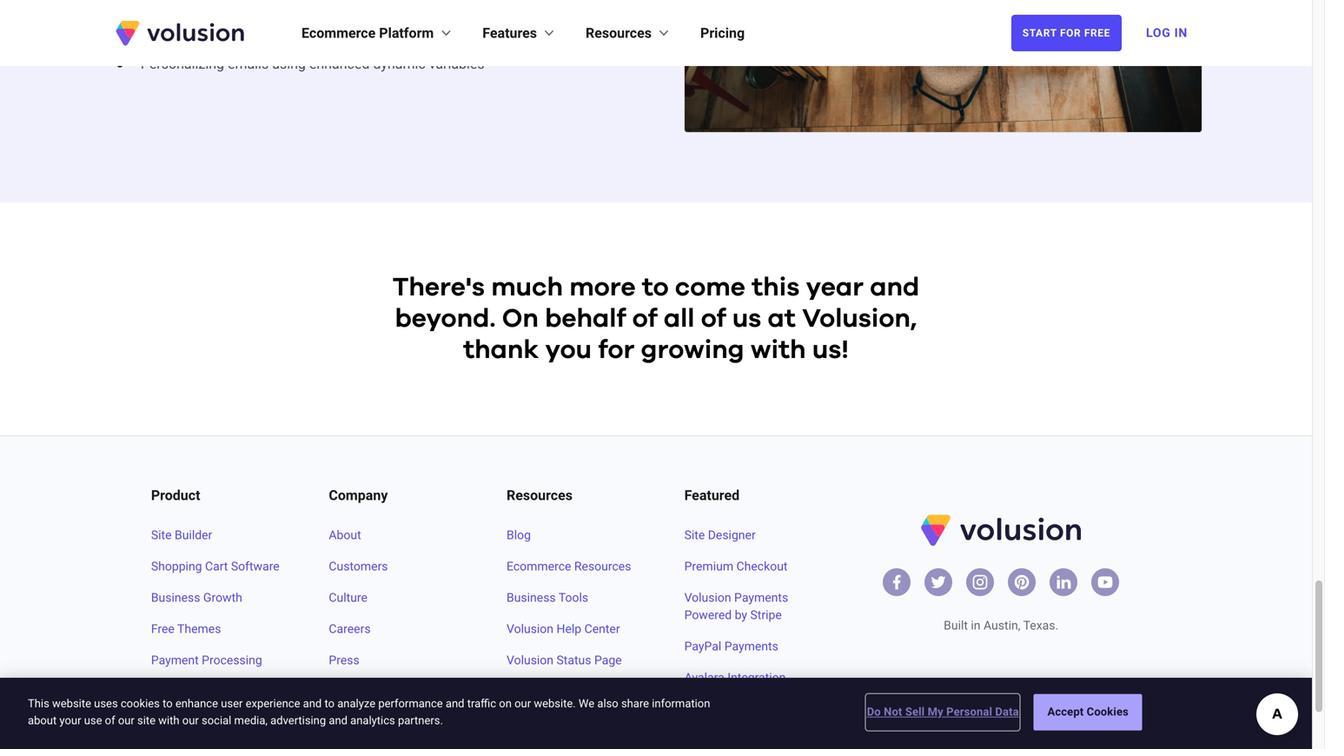 Task type: vqa. For each thing, say whether or not it's contained in the screenshot.
Volusion Status Page at left bottom
yes



Task type: locate. For each thing, give the bounding box(es) containing it.
ecommerce
[[302, 25, 376, 41], [507, 559, 572, 574]]

about
[[329, 528, 361, 542]]

payment processing link
[[151, 652, 287, 669]]

volusion help center
[[507, 622, 620, 636]]

thank
[[463, 337, 539, 363]]

customers
[[329, 559, 388, 574]]

blog link
[[507, 527, 643, 544]]

features right all
[[168, 685, 215, 699]]

0 vertical spatial volusion
[[685, 591, 732, 605]]

site left builder on the left of the page
[[151, 528, 172, 542]]

volusion up partner
[[507, 653, 554, 668]]

in
[[971, 618, 981, 633], [359, 716, 369, 730]]

avalara
[[685, 671, 725, 685]]

editing
[[237, 28, 279, 44]]

instagram image
[[972, 574, 989, 591]]

of right use
[[105, 714, 115, 727]]

review
[[372, 716, 410, 730]]

site builder link
[[151, 527, 287, 544]]

ecommerce for ecommerce platform
[[302, 25, 376, 41]]

0 horizontal spatial business
[[151, 591, 200, 605]]

avalara integration
[[685, 671, 786, 685]]

free
[[151, 622, 175, 636]]

1 horizontal spatial in
[[971, 618, 981, 633]]

my
[[928, 706, 944, 719]]

in for austin,
[[971, 618, 981, 633]]

log
[[1147, 26, 1171, 40]]

featured
[[685, 487, 740, 504]]

0 horizontal spatial features
[[168, 685, 215, 699]]

stripe
[[751, 608, 782, 622]]

0 horizontal spatial site
[[151, 528, 172, 542]]

culture link
[[329, 589, 465, 607]]

ecommerce platform
[[302, 25, 434, 41]]

beyond.
[[395, 306, 496, 332]]

and up volusion,
[[870, 275, 920, 301]]

business left tools
[[507, 591, 556, 605]]

2 site from the left
[[685, 528, 705, 542]]

log in link
[[1136, 14, 1199, 52]]

admin
[[303, 28, 342, 44]]

help
[[557, 622, 582, 636]]

this website uses cookies to enhance user experience and to analyze performance and traffic on our website. we also share information about your use of our site with our social media, advertising and analytics partners.
[[28, 697, 711, 727]]

designer
[[708, 528, 756, 542]]

shopping cart software link
[[151, 558, 287, 575]]

ecommerce inside 'link'
[[507, 559, 572, 574]]

emails
[[228, 56, 269, 72]]

email template editing via admin dashboard instead of ftp
[[141, 28, 505, 44]]

paypal payments
[[685, 639, 779, 654]]

business inside 'link'
[[151, 591, 200, 605]]

performance
[[378, 697, 443, 710]]

0 vertical spatial features
[[483, 25, 537, 41]]

processing
[[202, 653, 262, 668]]

with right site
[[158, 714, 180, 727]]

ecommerce inside dropdown button
[[302, 25, 376, 41]]

uses
[[94, 697, 118, 710]]

features up variables
[[483, 25, 537, 41]]

information
[[652, 697, 711, 710]]

in
[[1175, 26, 1188, 40]]

payments
[[735, 591, 789, 605], [725, 639, 779, 654]]

payments up stripe
[[735, 591, 789, 605]]

marketplace
[[550, 685, 617, 699]]

newsletter link
[[329, 683, 465, 701]]

to up 2022
[[325, 697, 335, 710]]

business for resources
[[507, 591, 556, 605]]

our right on
[[515, 697, 531, 710]]

0 vertical spatial resources
[[586, 25, 652, 41]]

2 vertical spatial resources
[[575, 559, 632, 574]]

0 vertical spatial ecommerce
[[302, 25, 376, 41]]

social
[[202, 714, 232, 727]]

1 horizontal spatial ecommerce
[[507, 559, 572, 574]]

0 horizontal spatial ecommerce
[[302, 25, 376, 41]]

advertising
[[271, 714, 326, 727]]

volusion status page
[[507, 653, 622, 668]]

business down 'shopping'
[[151, 591, 200, 605]]

premium checkout
[[685, 559, 788, 574]]

paypal
[[685, 639, 722, 654]]

for
[[1061, 27, 1082, 39]]

features button
[[483, 23, 558, 43]]

cookies
[[121, 697, 160, 710]]

1 business from the left
[[151, 591, 200, 605]]

features inside "link"
[[168, 685, 215, 699]]

paypal payments link
[[685, 638, 821, 655]]

to
[[642, 275, 669, 301], [163, 697, 173, 710], [325, 697, 335, 710]]

1 vertical spatial volusion
[[507, 622, 554, 636]]

log in
[[1147, 26, 1188, 40]]

media,
[[234, 714, 268, 727]]

0 horizontal spatial to
[[163, 697, 173, 710]]

payments up the avalara integration link
[[725, 639, 779, 654]]

at
[[768, 306, 796, 332]]

0 vertical spatial payments
[[735, 591, 789, 605]]

built in austin, texas.
[[944, 618, 1059, 633]]

user
[[221, 697, 243, 710]]

0 vertical spatial in
[[971, 618, 981, 633]]

with down "at"
[[751, 337, 806, 363]]

accept
[[1048, 706, 1084, 719]]

volusion inside volusion payments powered by stripe
[[685, 591, 732, 605]]

1 vertical spatial ecommerce
[[507, 559, 572, 574]]

of left ftp
[[464, 28, 477, 44]]

personalizing
[[141, 56, 224, 72]]

our left site
[[118, 714, 135, 727]]

about
[[28, 714, 57, 727]]

platform
[[379, 25, 434, 41]]

page
[[595, 653, 622, 668]]

site for product
[[151, 528, 172, 542]]

start for free
[[1023, 27, 1111, 39]]

0 horizontal spatial with
[[158, 714, 180, 727]]

resources inside 'link'
[[575, 559, 632, 574]]

sell
[[906, 706, 925, 719]]

integration
[[728, 671, 786, 685]]

themes
[[177, 622, 221, 636]]

more
[[570, 275, 636, 301]]

volusion down business tools on the left
[[507, 622, 554, 636]]

1 horizontal spatial with
[[751, 337, 806, 363]]

site up premium
[[685, 528, 705, 542]]

about link
[[329, 527, 465, 544]]

youtube image
[[1097, 574, 1115, 591]]

partner
[[507, 685, 547, 699]]

0 vertical spatial with
[[751, 337, 806, 363]]

ecommerce up enhanced
[[302, 25, 376, 41]]

use
[[84, 714, 102, 727]]

volusion up powered
[[685, 591, 732, 605]]

company
[[329, 487, 388, 504]]

our down enhance
[[182, 714, 199, 727]]

1 horizontal spatial features
[[483, 25, 537, 41]]

payment processing
[[151, 653, 262, 668]]

privacy alert dialog
[[0, 678, 1313, 749]]

of inside this website uses cookies to enhance user experience and to analyze performance and traffic on our website. we also share information about your use of our site with our social media, advertising and analytics partners.
[[105, 714, 115, 727]]

our
[[515, 697, 531, 710], [118, 714, 135, 727], [182, 714, 199, 727]]

0 horizontal spatial in
[[359, 716, 369, 730]]

also
[[598, 697, 619, 710]]

not
[[884, 706, 903, 719]]

1 vertical spatial payments
[[725, 639, 779, 654]]

press link
[[329, 652, 465, 669]]

payments inside volusion payments powered by stripe
[[735, 591, 789, 605]]

behalf
[[545, 306, 626, 332]]

in right the "built"
[[971, 618, 981, 633]]

security link
[[151, 715, 287, 732]]

2 business from the left
[[507, 591, 556, 605]]

to up all on the right top
[[642, 275, 669, 301]]

ecommerce up business tools on the left
[[507, 559, 572, 574]]

2 horizontal spatial to
[[642, 275, 669, 301]]

enhanced
[[309, 56, 370, 72]]

site for featured
[[685, 528, 705, 542]]

to up security
[[163, 697, 173, 710]]

volusion for volusion payments powered by stripe
[[685, 591, 732, 605]]

1 site from the left
[[151, 528, 172, 542]]

using
[[272, 56, 306, 72]]

careers link
[[329, 621, 465, 638]]

2 vertical spatial volusion
[[507, 653, 554, 668]]

in down analyze on the bottom left of page
[[359, 716, 369, 730]]

1 horizontal spatial business
[[507, 591, 556, 605]]

ecommerce platform button
[[302, 23, 455, 43]]

0 horizontal spatial our
[[118, 714, 135, 727]]

and left traffic
[[446, 697, 465, 710]]

features inside dropdown button
[[483, 25, 537, 41]]

product
[[151, 487, 200, 504]]

1 horizontal spatial site
[[685, 528, 705, 542]]

1 vertical spatial features
[[168, 685, 215, 699]]

1 vertical spatial with
[[158, 714, 180, 727]]

payments for paypal payments
[[725, 639, 779, 654]]

1 vertical spatial in
[[359, 716, 369, 730]]



Task type: describe. For each thing, give the bounding box(es) containing it.
ecommerce resources link
[[507, 558, 643, 575]]

in for review
[[359, 716, 369, 730]]

and up advertising
[[303, 697, 322, 710]]

ftp
[[480, 28, 505, 44]]

pinterest image
[[1014, 574, 1031, 591]]

resources inside dropdown button
[[586, 25, 652, 41]]

this
[[752, 275, 800, 301]]

newsletter
[[329, 685, 387, 699]]

us!
[[813, 337, 849, 363]]

all
[[151, 685, 165, 699]]

ecommerce for ecommerce resources
[[507, 559, 572, 574]]

business growth
[[151, 591, 242, 605]]

powered
[[685, 608, 732, 622]]

free themes link
[[151, 621, 287, 638]]

you
[[546, 337, 592, 363]]

come
[[675, 275, 746, 301]]

volusion for volusion help center
[[507, 622, 554, 636]]

2022 in review link
[[329, 715, 465, 732]]

security
[[151, 716, 195, 730]]

website.
[[534, 697, 576, 710]]

with inside this website uses cookies to enhance user experience and to analyze performance and traffic on our website. we also share information about your use of our site with our social media, advertising and analytics partners.
[[158, 714, 180, 727]]

texas.
[[1024, 618, 1059, 633]]

do
[[867, 706, 881, 719]]

site designer link
[[685, 527, 821, 544]]

partner marketplace
[[507, 685, 617, 699]]

facebook image
[[889, 574, 906, 591]]

payments for volusion payments powered by stripe
[[735, 591, 789, 605]]

volusion for volusion status page
[[507, 653, 554, 668]]

pricing
[[701, 25, 745, 41]]

accept cookies
[[1048, 706, 1129, 719]]

linkedin image
[[1056, 574, 1073, 591]]

and inside the there's much more to come this year and beyond. on behalf of all of us at volusion, thank you for growing with us!
[[870, 275, 920, 301]]

twitter image
[[930, 574, 948, 591]]

personalizing emails using enhanced dynamic variables
[[141, 56, 485, 72]]

center
[[585, 622, 620, 636]]

volusion payments powered by stripe
[[685, 591, 789, 622]]

start for free link
[[1012, 15, 1122, 51]]

2022
[[329, 716, 356, 730]]

free
[[1085, 27, 1111, 39]]

your
[[59, 714, 81, 727]]

careers
[[329, 622, 371, 636]]

cookies
[[1087, 706, 1129, 719]]

partner marketplace link
[[507, 683, 643, 701]]

to inside the there's much more to come this year and beyond. on behalf of all of us at volusion, thank you for growing with us!
[[642, 275, 669, 301]]

builder
[[175, 528, 212, 542]]

start
[[1023, 27, 1057, 39]]

blog
[[507, 528, 531, 542]]

on
[[502, 306, 539, 332]]

site
[[137, 714, 156, 727]]

for
[[598, 337, 635, 363]]

do not sell my personal data button
[[867, 695, 1020, 730]]

share
[[622, 697, 649, 710]]

avalara integration link
[[685, 669, 821, 687]]

data
[[996, 706, 1020, 719]]

with inside the there's much more to come this year and beyond. on behalf of all of us at volusion, thank you for growing with us!
[[751, 337, 806, 363]]

template
[[179, 28, 233, 44]]

checkout
[[737, 559, 788, 574]]

business tools
[[507, 591, 589, 605]]

payment
[[151, 653, 199, 668]]

email
[[141, 28, 175, 44]]

volusion,
[[803, 306, 918, 332]]

premium checkout link
[[685, 558, 821, 575]]

customers link
[[329, 558, 465, 575]]

volusion help center link
[[507, 621, 643, 638]]

business tools link
[[507, 589, 643, 607]]

growing
[[641, 337, 745, 363]]

of left all on the right top
[[633, 306, 658, 332]]

partners.
[[398, 714, 443, 727]]

experience
[[246, 697, 300, 710]]

built
[[944, 618, 968, 633]]

us
[[733, 306, 762, 332]]

all features
[[151, 685, 215, 699]]

personal
[[947, 706, 993, 719]]

year
[[806, 275, 864, 301]]

by
[[735, 608, 748, 622]]

there's
[[393, 275, 485, 301]]

growth
[[203, 591, 242, 605]]

2 horizontal spatial our
[[515, 697, 531, 710]]

this
[[28, 697, 49, 710]]

1 horizontal spatial to
[[325, 697, 335, 710]]

all features link
[[151, 683, 287, 701]]

analytics
[[350, 714, 395, 727]]

and down analyze on the bottom left of page
[[329, 714, 348, 727]]

1 horizontal spatial our
[[182, 714, 199, 727]]

there's much more to come this year and beyond. on behalf of all of us at volusion, thank you for growing with us!
[[393, 275, 920, 363]]

shopping
[[151, 559, 202, 574]]

shopping cart software
[[151, 559, 280, 574]]

tools
[[559, 591, 589, 605]]

business for product
[[151, 591, 200, 605]]

on
[[499, 697, 512, 710]]

1 vertical spatial resources
[[507, 487, 573, 504]]

business growth link
[[151, 589, 287, 607]]

of down come
[[701, 306, 726, 332]]

accept cookies button
[[1034, 694, 1143, 731]]



